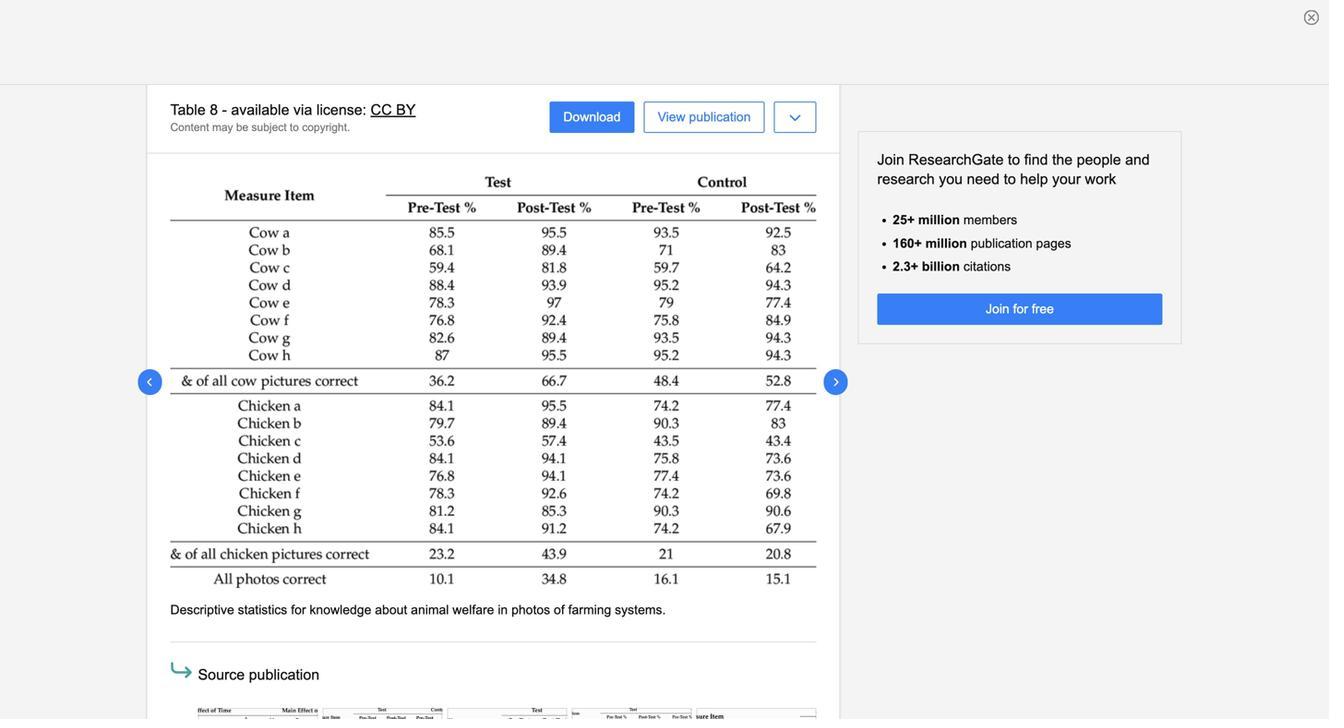 Task type: locate. For each thing, give the bounding box(es) containing it.
join for join researchgate to find the people and research you need to help your work
[[878, 151, 905, 168]]

people
[[1077, 151, 1122, 168]]

0 vertical spatial for
[[1013, 302, 1029, 316]]

2 vertical spatial to
[[1004, 171, 1016, 187]]

1 vertical spatial publication
[[971, 236, 1033, 250]]

join for free
[[986, 302, 1054, 316]]

for
[[1013, 302, 1029, 316], [291, 603, 306, 617]]

cc
[[371, 102, 392, 118]]

and
[[1126, 151, 1150, 168]]

0 horizontal spatial for
[[291, 603, 306, 617]]

the
[[1053, 151, 1073, 168]]

descriptive
[[170, 603, 234, 617]]

work
[[1085, 171, 1117, 187]]

find
[[1025, 151, 1048, 168]]

join for free link
[[878, 294, 1163, 325]]

join
[[878, 151, 905, 168], [986, 302, 1010, 316]]

million
[[919, 213, 960, 227], [926, 236, 968, 250]]

1 horizontal spatial join
[[986, 302, 1010, 316]]

25+ million members 160+ million publication pages 2.3+ billion citations
[[893, 213, 1072, 274]]

to left find
[[1008, 151, 1021, 168]]

publication right view
[[689, 110, 751, 124]]

license:
[[317, 102, 367, 118]]

-
[[222, 102, 227, 118]]

copyright.
[[302, 121, 350, 133]]

need
[[967, 171, 1000, 187]]

knowledge
[[310, 603, 372, 617]]

publication right source
[[249, 667, 320, 683]]

0 vertical spatial join
[[878, 151, 905, 168]]

your
[[1053, 171, 1081, 187]]

for left "free"
[[1013, 302, 1029, 316]]

1 vertical spatial join
[[986, 302, 1010, 316]]

0 horizontal spatial join
[[878, 151, 905, 168]]

view
[[658, 110, 686, 124]]

be
[[236, 121, 249, 133]]

0 vertical spatial to
[[290, 121, 299, 133]]

by
[[396, 102, 416, 118]]

2 vertical spatial publication
[[249, 667, 320, 683]]

to down via
[[290, 121, 299, 133]]

researchgate
[[909, 151, 1004, 168]]

2 horizontal spatial publication
[[971, 236, 1033, 250]]

1 horizontal spatial for
[[1013, 302, 1029, 316]]

publication for source publication
[[249, 667, 320, 683]]

1 horizontal spatial publication
[[689, 110, 751, 124]]

view publication link
[[644, 102, 765, 133]]

join down citations
[[986, 302, 1010, 316]]

table
[[170, 102, 206, 118]]

0 horizontal spatial publication
[[249, 667, 320, 683]]

source publication
[[198, 667, 320, 683]]

for right statistics
[[291, 603, 306, 617]]

to
[[290, 121, 299, 133], [1008, 151, 1021, 168], [1004, 171, 1016, 187]]

join inside join researchgate to find the people and research you need to help your work
[[878, 151, 905, 168]]

about
[[375, 603, 407, 617]]

join up the "research"
[[878, 151, 905, 168]]

main content
[[0, 82, 1330, 719]]

join inside 'link'
[[986, 302, 1010, 316]]

publication down members
[[971, 236, 1033, 250]]

million up billion
[[926, 236, 968, 250]]

publication
[[689, 110, 751, 124], [971, 236, 1033, 250], [249, 667, 320, 683]]

citations
[[964, 259, 1011, 274]]

1 vertical spatial for
[[291, 603, 306, 617]]

to left help on the top right
[[1004, 171, 1016, 187]]

0 vertical spatial publication
[[689, 110, 751, 124]]

size m image
[[168, 657, 195, 684]]

research
[[878, 171, 935, 187]]

free
[[1032, 302, 1054, 316]]

million right 25+
[[919, 213, 960, 227]]

you
[[939, 171, 963, 187]]

descriptive statistics for knowledge about animal welfare in photos of farming systems.
[[170, 603, 666, 617]]

download link
[[550, 102, 635, 133]]



Task type: describe. For each thing, give the bounding box(es) containing it.
statistics
[[238, 603, 287, 617]]

join for join for free
[[986, 302, 1010, 316]]

main content containing table 8
[[0, 82, 1330, 719]]

farming
[[568, 603, 612, 617]]

160+
[[893, 236, 922, 250]]

descriptive statistics for knowledge about animal welfare in photos of farming systems. image
[[170, 177, 817, 588]]

8
[[210, 102, 218, 118]]

photos
[[512, 603, 550, 617]]

view publication
[[658, 110, 751, 124]]

cc by link
[[371, 102, 416, 118]]

2.3+
[[893, 259, 919, 274]]

of
[[554, 603, 565, 617]]

to inside table 8 - available via license: cc by content may be subject to copyright.
[[290, 121, 299, 133]]

subject
[[252, 121, 287, 133]]

billion
[[922, 259, 960, 274]]

content
[[170, 121, 209, 133]]

help
[[1021, 171, 1048, 187]]

1 vertical spatial million
[[926, 236, 968, 250]]

in
[[498, 603, 508, 617]]

animal
[[411, 603, 449, 617]]

members
[[964, 213, 1018, 227]]

source
[[198, 667, 245, 683]]

join researchgate to find the people and research you need to help your work
[[878, 151, 1150, 187]]

for inside join for free 'link'
[[1013, 302, 1029, 316]]

via
[[294, 102, 312, 118]]

table 8 - available via license: cc by content may be subject to copyright.
[[170, 102, 416, 133]]

25+
[[893, 213, 915, 227]]

welfare
[[453, 603, 494, 617]]

may
[[212, 121, 233, 133]]

pages
[[1036, 236, 1072, 250]]

systems.
[[615, 603, 666, 617]]

1 vertical spatial to
[[1008, 151, 1021, 168]]

publication inside 25+ million members 160+ million publication pages 2.3+ billion citations
[[971, 236, 1033, 250]]

download
[[564, 110, 621, 124]]

available
[[231, 102, 289, 118]]

0 vertical spatial million
[[919, 213, 960, 227]]

publication for view publication
[[689, 110, 751, 124]]



Task type: vqa. For each thing, say whether or not it's contained in the screenshot.
-
yes



